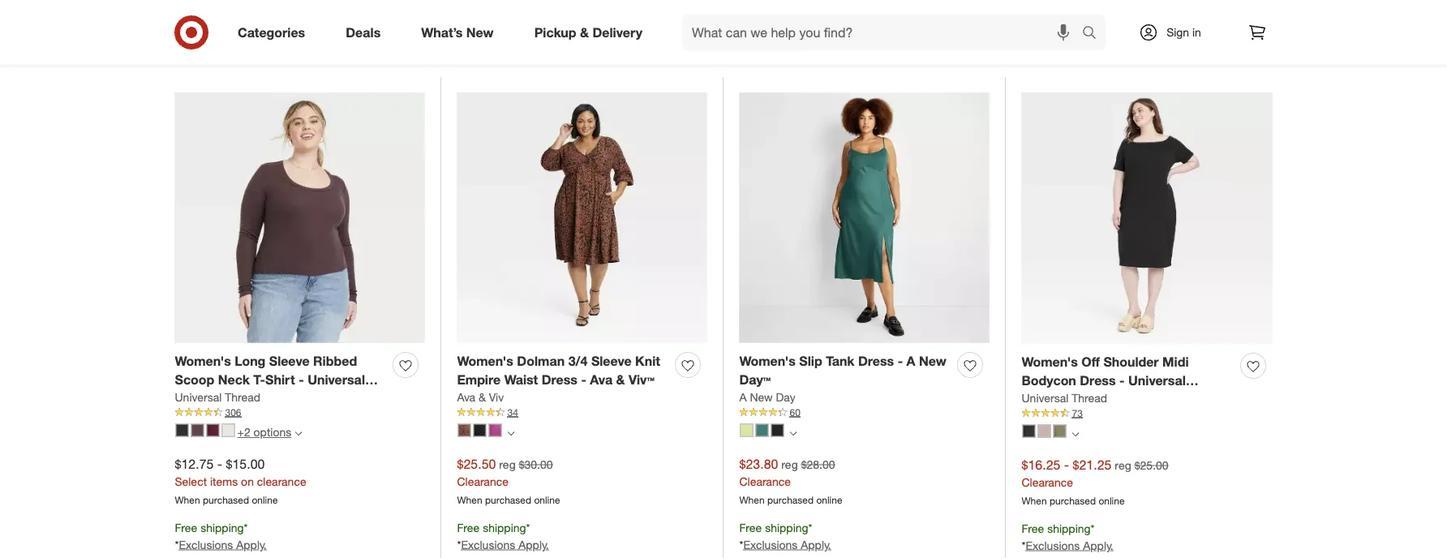 Task type: describe. For each thing, give the bounding box(es) containing it.
off
[[1082, 354, 1100, 370]]

tank
[[826, 353, 855, 369]]

universal thread for bodycon
[[1022, 391, 1108, 405]]

free shipping * * exclusions apply. for $16.25
[[1022, 521, 1114, 553]]

what's
[[421, 24, 463, 40]]

shoulder
[[1104, 354, 1159, 370]]

exclusions apply. link for $12.75
[[179, 538, 267, 552]]

all colors element for $21.25
[[1072, 428, 1080, 438]]

exclusions apply. link for $16.25
[[1026, 538, 1114, 553]]

$12.75 - $15.00 select items on clearance when purchased online
[[175, 456, 306, 506]]

slip
[[800, 353, 823, 369]]

$16.25
[[1022, 457, 1061, 473]]

exclusions for $12.75
[[179, 538, 233, 552]]

deals
[[346, 24, 381, 40]]

34
[[508, 406, 518, 418]]

306 link
[[175, 406, 425, 420]]

apply. for $28.00
[[801, 538, 832, 552]]

a new day link
[[740, 389, 796, 406]]

new for a new day
[[750, 390, 773, 404]]

women's long sleeve ribbed scoop neck t-shirt - universal thread™
[[175, 353, 365, 406]]

306
[[225, 406, 241, 418]]

free for $16.25
[[1022, 521, 1045, 536]]

women's off shoulder midi bodycon dress - universal thread™ link
[[1022, 353, 1235, 407]]

73 link
[[1022, 406, 1273, 421]]

on
[[241, 474, 254, 489]]

search button
[[1075, 15, 1114, 54]]

black image left brown icon
[[1023, 425, 1036, 438]]

day™
[[740, 372, 771, 388]]

women's long sleeve ribbed scoop neck t-shirt - universal thread™ link
[[175, 352, 387, 406]]

free shipping * * exclusions apply. for $25.50
[[457, 521, 549, 552]]

neck
[[218, 372, 250, 388]]

black image left brown image
[[176, 424, 189, 437]]

black image right the teal green image
[[771, 424, 784, 437]]

sleeve inside women's dolman 3/4 sleeve knit empire waist dress - ava & viv™
[[591, 353, 632, 369]]

categories link
[[224, 15, 326, 50]]

73
[[1072, 407, 1083, 419]]

exclusions for $23.80
[[744, 538, 798, 552]]

3/4
[[569, 353, 588, 369]]

waist
[[504, 372, 538, 388]]

universal thread link for scoop
[[175, 389, 261, 406]]

free for $23.80
[[740, 521, 762, 535]]

options
[[254, 425, 292, 439]]

sign
[[1167, 25, 1190, 39]]

online inside $12.75 - $15.00 select items on clearance when purchased online
[[252, 494, 278, 506]]

deals link
[[332, 15, 401, 50]]

- inside $12.75 - $15.00 select items on clearance when purchased online
[[217, 456, 222, 472]]

+2 options button
[[168, 419, 309, 445]]

long
[[235, 353, 266, 369]]

select
[[175, 474, 207, 489]]

advertisement region
[[159, 0, 1289, 50]]

women's for women's slip tank dress - a new day™
[[740, 353, 796, 369]]

ava inside women's dolman 3/4 sleeve knit empire waist dress - ava & viv™
[[590, 372, 613, 388]]

brown image
[[191, 424, 204, 437]]

women's slip tank dress - a new day™
[[740, 353, 947, 388]]

1 vertical spatial a
[[740, 390, 747, 404]]

purple image
[[489, 424, 502, 437]]

reg for $25.50
[[499, 458, 516, 472]]

60 link
[[740, 406, 990, 420]]

all colors element for $30.00
[[508, 428, 515, 437]]

exclusions apply. link for $23.80
[[744, 538, 832, 552]]

green image
[[1054, 425, 1067, 438]]

purchased inside the $16.25 - $21.25 reg $25.00 clearance when purchased online
[[1050, 495, 1096, 507]]

exclusions for $16.25
[[1026, 538, 1080, 553]]

free shipping * * exclusions apply. for $23.80
[[740, 521, 832, 552]]

universal down 'bodycon'
[[1022, 391, 1069, 405]]

$21.25
[[1073, 457, 1112, 473]]

pickup & delivery
[[534, 24, 643, 40]]

& for viv
[[479, 390, 486, 404]]

women's for women's dolman 3/4 sleeve knit empire waist dress - ava & viv™
[[457, 353, 514, 369]]

in
[[1193, 25, 1202, 39]]

universal inside women's long sleeve ribbed scoop neck t-shirt - universal thread™
[[308, 372, 365, 388]]

& inside women's dolman 3/4 sleeve knit empire waist dress - ava & viv™
[[616, 372, 625, 388]]

What can we help you find? suggestions appear below search field
[[682, 15, 1087, 50]]

free shipping * * exclusions apply. for $12.75
[[175, 521, 267, 552]]

universal thread link for bodycon
[[1022, 390, 1108, 406]]

what's new
[[421, 24, 494, 40]]

viv™
[[629, 372, 655, 388]]

34 link
[[457, 406, 707, 420]]

all colors image for reg
[[508, 430, 515, 437]]

$23.80 reg $28.00 clearance when purchased online
[[740, 456, 843, 506]]

$12.75
[[175, 456, 214, 472]]

dolman
[[517, 353, 565, 369]]

clearance for $23.80
[[740, 474, 791, 489]]

- inside the $16.25 - $21.25 reg $25.00 clearance when purchased online
[[1065, 457, 1070, 473]]

all colors image
[[790, 430, 797, 437]]



Task type: vqa. For each thing, say whether or not it's contained in the screenshot.


Task type: locate. For each thing, give the bounding box(es) containing it.
1 horizontal spatial ava
[[590, 372, 613, 388]]

*
[[244, 521, 248, 535], [526, 521, 530, 535], [809, 521, 813, 535], [1091, 521, 1095, 536], [175, 538, 179, 552], [457, 538, 461, 552], [740, 538, 744, 552], [1022, 538, 1026, 553]]

2 horizontal spatial dress
[[1080, 373, 1116, 389]]

free for $25.50
[[457, 521, 480, 535]]

online inside $23.80 reg $28.00 clearance when purchased online
[[817, 494, 843, 506]]

0 horizontal spatial reg
[[499, 458, 516, 472]]

thread
[[225, 390, 261, 404], [1072, 391, 1108, 405]]

0 horizontal spatial universal thread
[[175, 390, 261, 404]]

when inside the $16.25 - $21.25 reg $25.00 clearance when purchased online
[[1022, 495, 1047, 507]]

viv
[[489, 390, 504, 404]]

exclusions apply. link for $25.50
[[461, 538, 549, 552]]

- up items
[[217, 456, 222, 472]]

exclusions down $23.80 reg $28.00 clearance when purchased online
[[744, 538, 798, 552]]

women's dolman 3/4 sleeve knit empire waist dress - ava & viv™ image
[[457, 93, 707, 343], [457, 93, 707, 343]]

1 horizontal spatial reg
[[782, 458, 798, 472]]

shipping
[[201, 521, 244, 535], [483, 521, 526, 535], [765, 521, 809, 535], [1048, 521, 1091, 536]]

- right the shirt
[[299, 372, 304, 388]]

1 horizontal spatial clearance
[[740, 474, 791, 489]]

apply.
[[236, 538, 267, 552], [519, 538, 549, 552], [801, 538, 832, 552], [1083, 538, 1114, 553]]

online down clearance
[[252, 494, 278, 506]]

clearance inside the $25.50 reg $30.00 clearance when purchased online
[[457, 474, 509, 489]]

shipping down the $16.25 - $21.25 reg $25.00 clearance when purchased online
[[1048, 521, 1091, 536]]

1 horizontal spatial thread™
[[1022, 391, 1073, 407]]

women's
[[175, 353, 231, 369], [457, 353, 514, 369], [740, 353, 796, 369], [1022, 354, 1078, 370]]

clearance
[[257, 474, 306, 489]]

women's off shoulder midi bodycon dress - universal thread™
[[1022, 354, 1189, 407]]

reg
[[499, 458, 516, 472], [782, 458, 798, 472], [1115, 458, 1132, 473]]

items
[[210, 474, 238, 489]]

shipping for $23.80
[[765, 521, 809, 535]]

all colors image for -
[[1072, 431, 1080, 438]]

universal down the ribbed
[[308, 372, 365, 388]]

universal thread link
[[175, 389, 261, 406], [1022, 390, 1108, 406]]

1 vertical spatial ava
[[457, 390, 476, 404]]

burgundy image
[[207, 424, 220, 437]]

clearance down $25.50
[[457, 474, 509, 489]]

- down shoulder
[[1120, 373, 1125, 389]]

a up 60 link
[[907, 353, 916, 369]]

brown houndstooth image
[[458, 424, 471, 437]]

pickup
[[534, 24, 577, 40]]

clearance
[[457, 474, 509, 489], [740, 474, 791, 489], [1022, 475, 1073, 489]]

1 horizontal spatial thread
[[1072, 391, 1108, 405]]

& for delivery
[[580, 24, 589, 40]]

$15.00
[[226, 456, 265, 472]]

- inside women's off shoulder midi bodycon dress - universal thread™
[[1120, 373, 1125, 389]]

women's off shoulder midi bodycon dress - universal thread™ image
[[1022, 93, 1273, 344], [1022, 93, 1273, 344]]

1 horizontal spatial universal thread
[[1022, 391, 1108, 405]]

-
[[898, 353, 903, 369], [299, 372, 304, 388], [581, 372, 587, 388], [1120, 373, 1125, 389], [217, 456, 222, 472], [1065, 457, 1070, 473]]

- right tank at the right of the page
[[898, 353, 903, 369]]

& left viv on the bottom of the page
[[479, 390, 486, 404]]

reg left $28.00 on the bottom
[[782, 458, 798, 472]]

online down $30.00
[[534, 494, 560, 506]]

black image
[[176, 424, 189, 437], [473, 424, 486, 437], [771, 424, 784, 437], [1023, 425, 1036, 438]]

when inside $23.80 reg $28.00 clearance when purchased online
[[740, 494, 765, 506]]

reg left $30.00
[[499, 458, 516, 472]]

apply. down the $25.50 reg $30.00 clearance when purchased online
[[519, 538, 549, 552]]

exclusions apply. link down items
[[179, 538, 267, 552]]

women's inside women's dolman 3/4 sleeve knit empire waist dress - ava & viv™
[[457, 353, 514, 369]]

$30.00
[[519, 458, 553, 472]]

empire
[[457, 372, 501, 388]]

ava
[[590, 372, 613, 388], [457, 390, 476, 404]]

sleeve
[[269, 353, 310, 369], [591, 353, 632, 369]]

ava up 34 link
[[590, 372, 613, 388]]

a new day
[[740, 390, 796, 404]]

universal down scoop on the left bottom of the page
[[175, 390, 222, 404]]

0 horizontal spatial ava
[[457, 390, 476, 404]]

a
[[907, 353, 916, 369], [740, 390, 747, 404]]

exclusions down select
[[179, 538, 233, 552]]

reg inside $23.80 reg $28.00 clearance when purchased online
[[782, 458, 798, 472]]

all colors element down 60
[[790, 428, 797, 437]]

free down the $25.50 reg $30.00 clearance when purchased online
[[457, 521, 480, 535]]

free
[[175, 521, 197, 535], [457, 521, 480, 535], [740, 521, 762, 535], [1022, 521, 1045, 536]]

exclusions apply. link down the $16.25 - $21.25 reg $25.00 clearance when purchased online
[[1026, 538, 1114, 553]]

0 horizontal spatial universal thread link
[[175, 389, 261, 406]]

free shipping * * exclusions apply. down the $25.50 reg $30.00 clearance when purchased online
[[457, 521, 549, 552]]

thread™ inside women's off shoulder midi bodycon dress - universal thread™
[[1022, 391, 1073, 407]]

thread up 73 at the right of page
[[1072, 391, 1108, 405]]

2 vertical spatial &
[[479, 390, 486, 404]]

purchased inside $23.80 reg $28.00 clearance when purchased online
[[768, 494, 814, 506]]

all colors image
[[508, 430, 515, 437], [1072, 431, 1080, 438]]

1 horizontal spatial a
[[907, 353, 916, 369]]

&
[[580, 24, 589, 40], [616, 372, 625, 388], [479, 390, 486, 404]]

& inside "link"
[[580, 24, 589, 40]]

exclusions down the $25.50 reg $30.00 clearance when purchased online
[[461, 538, 516, 552]]

teal green image
[[756, 424, 769, 437]]

brown image
[[1038, 425, 1051, 438]]

new
[[466, 24, 494, 40], [919, 353, 947, 369], [750, 390, 773, 404]]

a inside the women's slip tank dress - a new day™
[[907, 353, 916, 369]]

women's inside women's off shoulder midi bodycon dress - universal thread™
[[1022, 354, 1078, 370]]

all colors + 2 more colors element
[[295, 428, 302, 437]]

$25.50
[[457, 456, 496, 472]]

what's new link
[[408, 15, 514, 50]]

ava & viv
[[457, 390, 504, 404]]

reg left $25.00
[[1115, 458, 1132, 473]]

thread™
[[175, 390, 226, 406], [1022, 391, 1073, 407]]

1 horizontal spatial all colors element
[[790, 428, 797, 437]]

$23.80
[[740, 456, 779, 472]]

universal
[[308, 372, 365, 388], [1129, 373, 1186, 389], [175, 390, 222, 404], [1022, 391, 1069, 405]]

sponsored
[[1241, 51, 1289, 63]]

2 horizontal spatial &
[[616, 372, 625, 388]]

exclusions apply. link down the $25.50 reg $30.00 clearance when purchased online
[[461, 538, 549, 552]]

0 horizontal spatial all colors image
[[508, 430, 515, 437]]

thread for dress
[[1072, 391, 1108, 405]]

a down day™
[[740, 390, 747, 404]]

free down the $16.25
[[1022, 521, 1045, 536]]

when inside the $25.50 reg $30.00 clearance when purchased online
[[457, 494, 483, 506]]

purchased
[[203, 494, 249, 506], [485, 494, 532, 506], [768, 494, 814, 506], [1050, 495, 1096, 507]]

shipping for $16.25
[[1048, 521, 1091, 536]]

shipping for $12.75
[[201, 521, 244, 535]]

2 horizontal spatial clearance
[[1022, 475, 1073, 489]]

purchased down $30.00
[[485, 494, 532, 506]]

dress down "3/4"
[[542, 372, 578, 388]]

online inside the $25.50 reg $30.00 clearance when purchased online
[[534, 494, 560, 506]]

shipping for $25.50
[[483, 521, 526, 535]]

1 horizontal spatial dress
[[858, 353, 894, 369]]

when down $25.50
[[457, 494, 483, 506]]

universal thread
[[175, 390, 261, 404], [1022, 391, 1108, 405]]

thread™ down scoop on the left bottom of the page
[[175, 390, 226, 406]]

women's for women's long sleeve ribbed scoop neck t-shirt - universal thread™
[[175, 353, 231, 369]]

ribbed
[[313, 353, 357, 369]]

0 horizontal spatial thread™
[[175, 390, 226, 406]]

0 vertical spatial a
[[907, 353, 916, 369]]

0 horizontal spatial clearance
[[457, 474, 509, 489]]

shipping down items
[[201, 521, 244, 535]]

0 horizontal spatial new
[[466, 24, 494, 40]]

$25.00
[[1135, 458, 1169, 473]]

women's up day™
[[740, 353, 796, 369]]

+2 options
[[237, 425, 292, 439]]

new for what's new
[[466, 24, 494, 40]]

0 horizontal spatial sleeve
[[269, 353, 310, 369]]

apply. for $30.00
[[519, 538, 549, 552]]

2 vertical spatial new
[[750, 390, 773, 404]]

online down $21.25
[[1099, 495, 1125, 507]]

0 vertical spatial new
[[466, 24, 494, 40]]

0 vertical spatial &
[[580, 24, 589, 40]]

sleeve right "3/4"
[[591, 353, 632, 369]]

free shipping * * exclusions apply. down $23.80 reg $28.00 clearance when purchased online
[[740, 521, 832, 552]]

shipping down the $25.50 reg $30.00 clearance when purchased online
[[483, 521, 526, 535]]

when down the $16.25
[[1022, 495, 1047, 507]]

exclusions for $25.50
[[461, 538, 516, 552]]

search
[[1075, 26, 1114, 42]]

universal down midi
[[1129, 373, 1186, 389]]

dress right tank at the right of the page
[[858, 353, 894, 369]]

heather beige image
[[222, 424, 235, 437]]

clearance down the $16.25
[[1022, 475, 1073, 489]]

- inside women's long sleeve ribbed scoop neck t-shirt - universal thread™
[[299, 372, 304, 388]]

dress down off
[[1080, 373, 1116, 389]]

- left $21.25
[[1065, 457, 1070, 473]]

sleeve up the shirt
[[269, 353, 310, 369]]

exclusions apply. link down $23.80 reg $28.00 clearance when purchased online
[[744, 538, 832, 552]]

purchased inside the $25.50 reg $30.00 clearance when purchased online
[[485, 494, 532, 506]]

apply. down the $16.25 - $21.25 reg $25.00 clearance when purchased online
[[1083, 538, 1114, 553]]

dress inside women's dolman 3/4 sleeve knit empire waist dress - ava & viv™
[[542, 372, 578, 388]]

women's slip tank dress - a new day™ image
[[740, 93, 990, 343], [740, 93, 990, 343]]

sign in link
[[1126, 15, 1227, 50]]

apply. for $15.00
[[236, 538, 267, 552]]

- inside the women's slip tank dress - a new day™
[[898, 353, 903, 369]]

all colors element right "green" icon on the right of page
[[1072, 428, 1080, 438]]

ava & viv link
[[457, 389, 504, 406]]

apply. down on
[[236, 538, 267, 552]]

+2
[[237, 425, 250, 439]]

$16.25 - $21.25 reg $25.00 clearance when purchased online
[[1022, 457, 1169, 507]]

universal inside women's off shoulder midi bodycon dress - universal thread™
[[1129, 373, 1186, 389]]

clearance down $23.80
[[740, 474, 791, 489]]

2 sleeve from the left
[[591, 353, 632, 369]]

0 vertical spatial ava
[[590, 372, 613, 388]]

online inside the $16.25 - $21.25 reg $25.00 clearance when purchased online
[[1099, 495, 1125, 507]]

thread™ down 'bodycon'
[[1022, 391, 1073, 407]]

0 horizontal spatial thread
[[225, 390, 261, 404]]

categories
[[238, 24, 305, 40]]

women's long sleeve ribbed scoop neck t-shirt - universal thread™ image
[[175, 93, 425, 343], [175, 93, 425, 343]]

women's inside women's long sleeve ribbed scoop neck t-shirt - universal thread™
[[175, 353, 231, 369]]

clearance inside $23.80 reg $28.00 clearance when purchased online
[[740, 474, 791, 489]]

online
[[252, 494, 278, 506], [534, 494, 560, 506], [817, 494, 843, 506], [1099, 495, 1125, 507]]

when inside $12.75 - $15.00 select items on clearance when purchased online
[[175, 494, 200, 506]]

online down $28.00 on the bottom
[[817, 494, 843, 506]]

women's dolman 3/4 sleeve knit empire waist dress - ava & viv™
[[457, 353, 660, 388]]

pickup & delivery link
[[521, 15, 663, 50]]

exclusions apply. link
[[179, 538, 267, 552], [461, 538, 549, 552], [744, 538, 832, 552], [1026, 538, 1114, 553]]

clearance inside the $16.25 - $21.25 reg $25.00 clearance when purchased online
[[1022, 475, 1073, 489]]

thread up 306 on the bottom left of page
[[225, 390, 261, 404]]

day
[[776, 390, 796, 404]]

apply. for $21.25
[[1083, 538, 1114, 553]]

sleeve inside women's long sleeve ribbed scoop neck t-shirt - universal thread™
[[269, 353, 310, 369]]

apply. down $23.80 reg $28.00 clearance when purchased online
[[801, 538, 832, 552]]

women's inside the women's slip tank dress - a new day™
[[740, 353, 796, 369]]

exclusions down the $16.25 - $21.25 reg $25.00 clearance when purchased online
[[1026, 538, 1080, 553]]

& left the viv™
[[616, 372, 625, 388]]

1 horizontal spatial sleeve
[[591, 353, 632, 369]]

universal thread link up 73 at the right of page
[[1022, 390, 1108, 406]]

purchased down $21.25
[[1050, 495, 1096, 507]]

& right pickup
[[580, 24, 589, 40]]

women's dolman 3/4 sleeve knit empire waist dress - ava & viv™ link
[[457, 352, 669, 389]]

all colors image right "green" icon on the right of page
[[1072, 431, 1080, 438]]

midi
[[1163, 354, 1189, 370]]

exclusions
[[179, 538, 233, 552], [461, 538, 516, 552], [744, 538, 798, 552], [1026, 538, 1080, 553]]

free down $23.80 reg $28.00 clearance when purchased online
[[740, 521, 762, 535]]

all colors element right purple icon
[[508, 428, 515, 437]]

free shipping * * exclusions apply. down items
[[175, 521, 267, 552]]

60
[[790, 406, 801, 418]]

reg for $23.80
[[782, 458, 798, 472]]

all colors + 2 more colors image
[[295, 430, 302, 437]]

0 horizontal spatial all colors element
[[508, 428, 515, 437]]

all colors image right purple icon
[[508, 430, 515, 437]]

2 horizontal spatial reg
[[1115, 458, 1132, 473]]

black image right brown houndstooth image
[[473, 424, 486, 437]]

2 horizontal spatial new
[[919, 353, 947, 369]]

shirt
[[265, 372, 295, 388]]

1 horizontal spatial universal thread link
[[1022, 390, 1108, 406]]

thread for neck
[[225, 390, 261, 404]]

2 horizontal spatial all colors element
[[1072, 428, 1080, 438]]

women's up empire
[[457, 353, 514, 369]]

1 vertical spatial &
[[616, 372, 625, 388]]

universal thread up 73 at the right of page
[[1022, 391, 1108, 405]]

scoop
[[175, 372, 215, 388]]

reg inside the $16.25 - $21.25 reg $25.00 clearance when purchased online
[[1115, 458, 1132, 473]]

all colors element
[[508, 428, 515, 437], [790, 428, 797, 437], [1072, 428, 1080, 438]]

dress inside the women's slip tank dress - a new day™
[[858, 353, 894, 369]]

universal thread up 306 on the bottom left of page
[[175, 390, 261, 404]]

purchased down items
[[203, 494, 249, 506]]

women's for women's off shoulder midi bodycon dress - universal thread™
[[1022, 354, 1078, 370]]

knit
[[635, 353, 660, 369]]

shipping down $23.80 reg $28.00 clearance when purchased online
[[765, 521, 809, 535]]

bodycon
[[1022, 373, 1077, 389]]

- down "3/4"
[[581, 372, 587, 388]]

1 sleeve from the left
[[269, 353, 310, 369]]

universal thread link up 306 on the bottom left of page
[[175, 389, 261, 406]]

reg inside the $25.50 reg $30.00 clearance when purchased online
[[499, 458, 516, 472]]

free shipping * * exclusions apply.
[[175, 521, 267, 552], [457, 521, 549, 552], [740, 521, 832, 552], [1022, 521, 1114, 553]]

women's up 'bodycon'
[[1022, 354, 1078, 370]]

$25.50 reg $30.00 clearance when purchased online
[[457, 456, 560, 506]]

when down select
[[175, 494, 200, 506]]

1 horizontal spatial &
[[580, 24, 589, 40]]

0 horizontal spatial &
[[479, 390, 486, 404]]

new inside the women's slip tank dress - a new day™
[[919, 353, 947, 369]]

clearance for $25.50
[[457, 474, 509, 489]]

1 horizontal spatial new
[[750, 390, 773, 404]]

all colors element for $28.00
[[790, 428, 797, 437]]

$28.00
[[801, 458, 835, 472]]

sign in
[[1167, 25, 1202, 39]]

- inside women's dolman 3/4 sleeve knit empire waist dress - ava & viv™
[[581, 372, 587, 388]]

0 horizontal spatial a
[[740, 390, 747, 404]]

women's up scoop on the left bottom of the page
[[175, 353, 231, 369]]

delivery
[[593, 24, 643, 40]]

free for $12.75
[[175, 521, 197, 535]]

free shipping * * exclusions apply. down the $16.25 - $21.25 reg $25.00 clearance when purchased online
[[1022, 521, 1114, 553]]

1 horizontal spatial all colors image
[[1072, 431, 1080, 438]]

when
[[175, 494, 200, 506], [457, 494, 483, 506], [740, 494, 765, 506], [1022, 495, 1047, 507]]

0 horizontal spatial dress
[[542, 372, 578, 388]]

t-
[[253, 372, 265, 388]]

when down $23.80
[[740, 494, 765, 506]]

purchased down $28.00 on the bottom
[[768, 494, 814, 506]]

universal thread for scoop
[[175, 390, 261, 404]]

dress
[[858, 353, 894, 369], [542, 372, 578, 388], [1080, 373, 1116, 389]]

purchased inside $12.75 - $15.00 select items on clearance when purchased online
[[203, 494, 249, 506]]

thread™ inside women's long sleeve ribbed scoop neck t-shirt - universal thread™
[[175, 390, 226, 406]]

1 vertical spatial new
[[919, 353, 947, 369]]

ava down empire
[[457, 390, 476, 404]]

light green image
[[740, 424, 753, 437]]

dress inside women's off shoulder midi bodycon dress - universal thread™
[[1080, 373, 1116, 389]]

free down select
[[175, 521, 197, 535]]

women's slip tank dress - a new day™ link
[[740, 352, 951, 389]]



